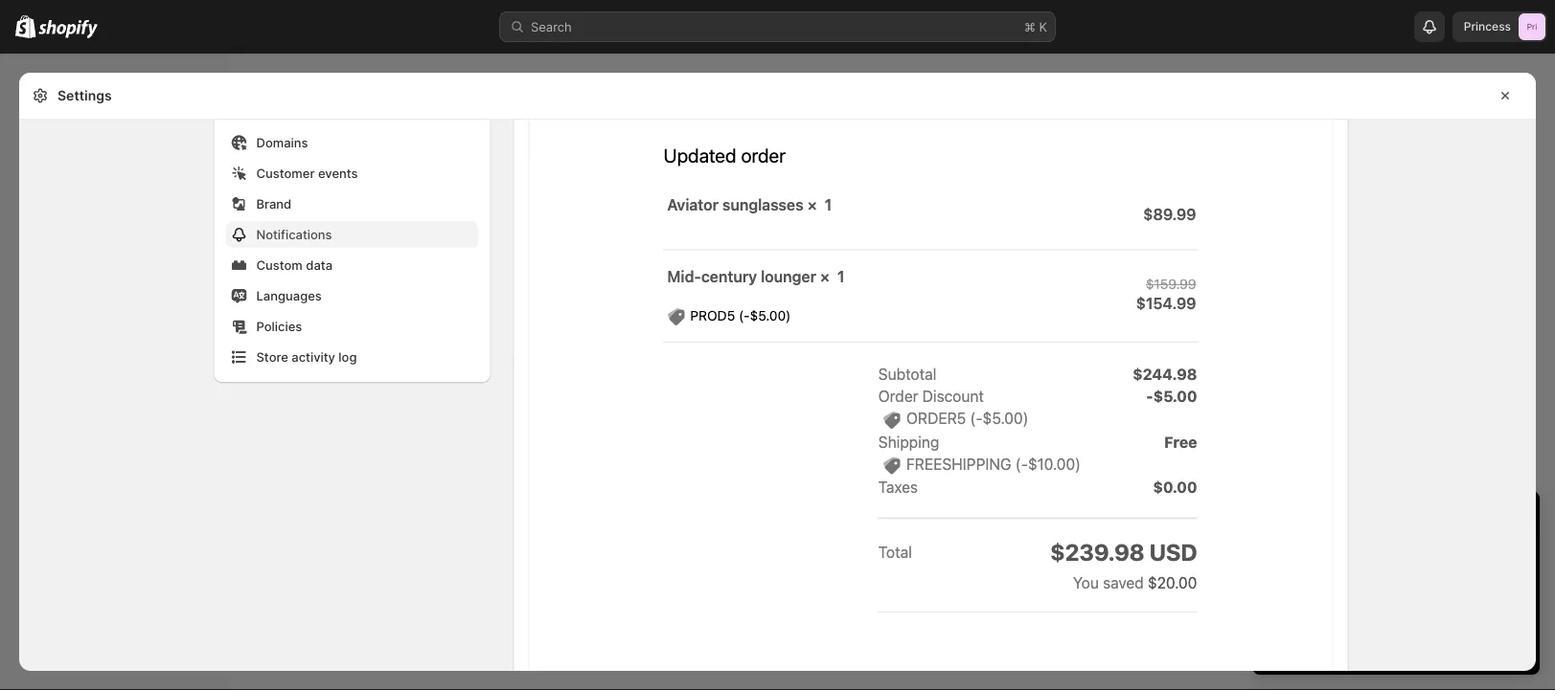 Task type: describe. For each thing, give the bounding box(es) containing it.
custom
[[256, 258, 303, 273]]

switch to a paid plan and get:
[[1272, 543, 1446, 558]]

data
[[306, 258, 333, 273]]

store activity log link
[[226, 344, 479, 371]]

settings dialog
[[19, 0, 1536, 672]]

languages link
[[226, 283, 479, 310]]

and for plan
[[1398, 543, 1420, 558]]

1 horizontal spatial shopify image
[[39, 20, 98, 39]]

home link
[[11, 69, 218, 96]]

and for store
[[1359, 601, 1381, 616]]

policies link
[[226, 313, 479, 340]]

customer events
[[256, 166, 358, 181]]

sales
[[19, 332, 49, 346]]

add
[[1385, 601, 1407, 616]]

notifications link
[[226, 221, 479, 248]]

get:
[[1424, 543, 1446, 558]]

store activity log
[[256, 350, 357, 365]]

⌘
[[1024, 19, 1036, 34]]

first 3 months for $1/month
[[1287, 562, 1448, 577]]

brand
[[256, 196, 292, 211]]

princess
[[1464, 20, 1511, 34]]

left
[[1324, 508, 1354, 532]]

policies
[[256, 319, 302, 334]]

search
[[531, 19, 572, 34]]

bonus
[[1411, 601, 1447, 616]]

paid
[[1341, 543, 1366, 558]]

sales channels button
[[11, 326, 218, 353]]

⌘ k
[[1024, 19, 1047, 34]]

custom data link
[[226, 252, 479, 279]]

1 day left in your trial button
[[1252, 492, 1540, 532]]

store
[[256, 350, 288, 365]]

log
[[339, 350, 357, 365]]



Task type: vqa. For each thing, say whether or not it's contained in the screenshot.
"⌘"
yes



Task type: locate. For each thing, give the bounding box(es) containing it.
your up features
[[1489, 582, 1515, 597]]

channels
[[52, 332, 103, 346]]

domains link
[[226, 129, 479, 156]]

to down $1/month
[[1410, 582, 1422, 597]]

switch
[[1272, 543, 1311, 558]]

1 horizontal spatial to
[[1410, 582, 1422, 597]]

first
[[1287, 562, 1310, 577]]

your inside to customize your online store and add bonus features
[[1489, 582, 1515, 597]]

for
[[1373, 562, 1389, 577]]

$50 app store credit
[[1287, 582, 1407, 597]]

settings
[[57, 88, 112, 104]]

k
[[1039, 19, 1047, 34]]

0 horizontal spatial your
[[1380, 508, 1420, 532]]

1 vertical spatial store
[[1326, 601, 1356, 616]]

1 day left in your trial element
[[1252, 541, 1540, 676]]

store down $50 app store credit on the right bottom of the page
[[1326, 601, 1356, 616]]

$50 app store credit link
[[1287, 582, 1407, 597]]

to
[[1315, 543, 1327, 558], [1410, 582, 1422, 597]]

credit
[[1373, 582, 1407, 597]]

your
[[1380, 508, 1420, 532], [1489, 582, 1515, 597]]

0 vertical spatial your
[[1380, 508, 1420, 532]]

customize
[[1426, 582, 1486, 597]]

store inside to customize your online store and add bonus features
[[1326, 601, 1356, 616]]

languages
[[256, 288, 322, 303]]

customer events link
[[226, 160, 479, 187]]

0 horizontal spatial shopify image
[[15, 15, 36, 38]]

0 vertical spatial and
[[1398, 543, 1420, 558]]

domains
[[256, 135, 308, 150]]

store
[[1339, 582, 1370, 597], [1326, 601, 1356, 616]]

1 horizontal spatial your
[[1489, 582, 1515, 597]]

activity
[[292, 350, 335, 365]]

trial
[[1426, 508, 1460, 532]]

1 vertical spatial to
[[1410, 582, 1422, 597]]

apps
[[19, 401, 48, 415]]

plan
[[1370, 543, 1395, 558]]

months
[[1325, 562, 1369, 577]]

notifications
[[256, 227, 332, 242]]

shopify image
[[15, 15, 36, 38], [39, 20, 98, 39]]

apps button
[[11, 395, 218, 422]]

and inside to customize your online store and add bonus features
[[1359, 601, 1381, 616]]

customer
[[256, 166, 315, 181]]

$1/month
[[1392, 562, 1448, 577]]

1 day left in your trial
[[1272, 508, 1460, 532]]

to inside to customize your online store and add bonus features
[[1410, 582, 1422, 597]]

to customize your online store and add bonus features
[[1287, 582, 1515, 616]]

$50
[[1287, 582, 1310, 597]]

3
[[1314, 562, 1322, 577]]

0 vertical spatial store
[[1339, 582, 1370, 597]]

your inside "dropdown button"
[[1380, 508, 1420, 532]]

day
[[1286, 508, 1319, 532]]

brand link
[[226, 191, 479, 218]]

1 vertical spatial and
[[1359, 601, 1381, 616]]

in
[[1359, 508, 1375, 532]]

home
[[46, 75, 81, 90]]

0 vertical spatial to
[[1315, 543, 1327, 558]]

your right "in"
[[1380, 508, 1420, 532]]

events
[[318, 166, 358, 181]]

1 vertical spatial your
[[1489, 582, 1515, 597]]

1 horizontal spatial and
[[1398, 543, 1420, 558]]

app
[[1314, 582, 1336, 597]]

store down months
[[1339, 582, 1370, 597]]

and
[[1398, 543, 1420, 558], [1359, 601, 1381, 616]]

online
[[1287, 601, 1322, 616]]

1
[[1272, 508, 1281, 532]]

and left add
[[1359, 601, 1381, 616]]

princess image
[[1519, 13, 1546, 40]]

to left a
[[1315, 543, 1327, 558]]

and up $1/month
[[1398, 543, 1420, 558]]

sales channels
[[19, 332, 103, 346]]

a
[[1330, 543, 1337, 558]]

0 horizontal spatial to
[[1315, 543, 1327, 558]]

custom data
[[256, 258, 333, 273]]

features
[[1450, 601, 1499, 616]]

0 horizontal spatial and
[[1359, 601, 1381, 616]]



